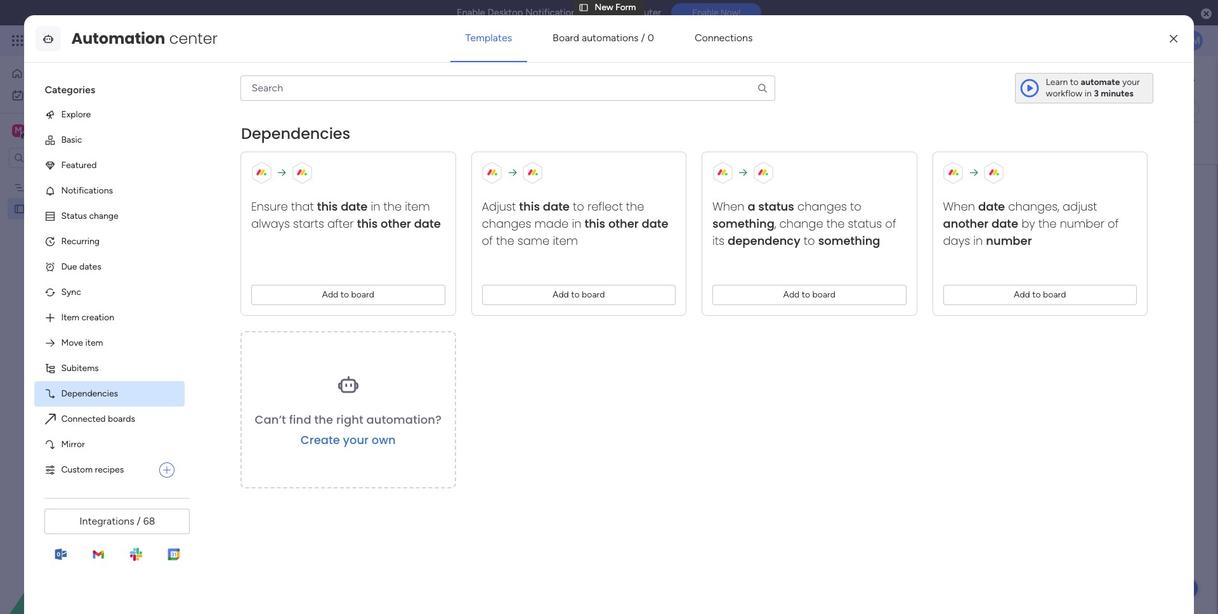Task type: locate. For each thing, give the bounding box(es) containing it.
3 board from the left
[[813, 289, 836, 300]]

help
[[1165, 582, 1187, 595]]

1 vertical spatial your
[[737, 269, 770, 290]]

due dates
[[61, 261, 101, 272]]

add to board for ensure that this date
[[322, 289, 375, 300]]

due dates option
[[35, 254, 185, 280]]

2 add to board button from the left
[[482, 285, 676, 305]]

change inside option
[[89, 211, 118, 221]]

1 vertical spatial /
[[1159, 74, 1162, 85]]

new form inside list box
[[30, 203, 71, 214]]

option
[[0, 175, 162, 178]]

1 horizontal spatial form
[[241, 65, 292, 94]]

1 horizontal spatial number
[[1060, 216, 1105, 232]]

2 add from the left
[[553, 289, 569, 300]]

0 vertical spatial changes
[[798, 199, 847, 214]]

2 vertical spatial item
[[85, 338, 103, 348]]

build
[[669, 318, 692, 330]]

/ left the 1
[[1159, 74, 1162, 85]]

1 vertical spatial new
[[193, 65, 236, 94]]

this
[[317, 199, 338, 214], [520, 199, 540, 214], [357, 216, 378, 232], [585, 216, 606, 232]]

list box containing project management
[[0, 174, 162, 391]]

integrations / 68 button
[[45, 509, 190, 534]]

4 add from the left
[[1014, 289, 1031, 300]]

days
[[944, 233, 971, 249]]

work
[[103, 33, 125, 48], [44, 89, 63, 100]]

work inside 'option'
[[44, 89, 63, 100]]

integrations
[[79, 515, 134, 527]]

form down 'dependency to something'
[[774, 269, 810, 290]]

board for ensure that this date
[[352, 289, 375, 300]]

new form
[[595, 2, 636, 13], [193, 65, 292, 94], [30, 203, 71, 214]]

other down reflect
[[609, 216, 639, 232]]

2 other from the left
[[609, 216, 639, 232]]

sync option
[[35, 280, 185, 305]]

something
[[713, 216, 775, 232], [819, 233, 881, 249]]

same
[[518, 233, 550, 249]]

of inside by the number of days in
[[1108, 216, 1119, 232]]

1 vertical spatial form
[[774, 269, 810, 290]]

1 horizontal spatial item
[[405, 199, 430, 214]]

find
[[289, 412, 312, 428]]

2 add to board from the left
[[553, 289, 605, 300]]

3 add from the left
[[784, 289, 800, 300]]

new up board automations / 0
[[595, 2, 613, 13]]

home option
[[8, 63, 154, 84]]

by
[[297, 137, 308, 149], [1022, 216, 1036, 232], [649, 269, 668, 290]]

this right after
[[357, 216, 378, 232]]

notifications up board
[[525, 7, 581, 18]]

dependencies option
[[35, 381, 185, 407]]

by the number of days in
[[944, 216, 1119, 249]]

form for build form
[[694, 318, 716, 330]]

your up minutes
[[1122, 77, 1140, 87]]

mirror option
[[35, 432, 185, 457]]

item inside option
[[85, 338, 103, 348]]

change
[[89, 211, 118, 221], [780, 216, 824, 232]]

number down adjust
[[1060, 216, 1105, 232]]

1 horizontal spatial notifications
[[525, 7, 581, 18]]

changes,
[[1009, 199, 1060, 214]]

by down changes,
[[1022, 216, 1036, 232]]

show board description image
[[301, 74, 316, 86]]

see plans image
[[210, 34, 222, 48]]

2 vertical spatial new form
[[30, 203, 71, 214]]

1 vertical spatial item
[[553, 233, 578, 249]]

2 horizontal spatial form
[[1131, 137, 1150, 148]]

my work
[[29, 89, 63, 100]]

to inside when a status changes to something
[[851, 199, 862, 214]]

work right monday at the top left of the page
[[103, 33, 125, 48]]

can't
[[255, 412, 286, 428]]

public board image
[[13, 202, 25, 214]]

the up 'dependency to something'
[[827, 216, 845, 232]]

0 vertical spatial form
[[1131, 137, 1150, 148]]

3 minutes
[[1094, 88, 1134, 99]]

this up the made
[[520, 199, 540, 214]]

0 vertical spatial new
[[595, 2, 613, 13]]

invite / 1 button
[[1111, 70, 1174, 90]]

2 horizontal spatial new form
[[595, 2, 636, 13]]

add
[[322, 289, 339, 300], [553, 289, 569, 300], [784, 289, 800, 300], [1014, 289, 1031, 300]]

form inside list box
[[51, 203, 71, 214]]

form right 'build'
[[694, 318, 716, 330]]

subitems option
[[35, 356, 185, 381]]

your down dependency
[[737, 269, 770, 290]]

/
[[641, 32, 645, 44], [1159, 74, 1162, 85], [137, 515, 141, 527]]

board for , change the status of its
[[813, 289, 836, 300]]

0 horizontal spatial form
[[694, 318, 716, 330]]

/ left 68
[[137, 515, 141, 527]]

0 horizontal spatial when
[[713, 199, 745, 214]]

copy
[[1107, 137, 1128, 148]]

4 add to board button from the left
[[944, 285, 1137, 305]]

categories heading
[[35, 73, 185, 102]]

1 vertical spatial work
[[44, 89, 63, 100]]

your down right
[[343, 432, 369, 448]]

home
[[28, 68, 52, 79]]

2 vertical spatial /
[[137, 515, 141, 527]]

enable inside button
[[692, 8, 719, 18]]

1 add to board button from the left
[[252, 285, 445, 305]]

this down reflect
[[585, 216, 606, 232]]

1 vertical spatial status
[[848, 216, 882, 232]]

explore option
[[35, 102, 185, 127]]

item right move at the left bottom of page
[[85, 338, 103, 348]]

of inside this other date of the same item
[[482, 233, 493, 249]]

of
[[886, 216, 897, 232], [1108, 216, 1119, 232], [482, 233, 493, 249]]

status up 'dependency to something'
[[848, 216, 882, 232]]

1 other from the left
[[381, 216, 411, 232]]

1 horizontal spatial work
[[103, 33, 125, 48]]

this other date
[[357, 216, 441, 232]]

2 horizontal spatial your
[[1122, 77, 1140, 87]]

0 horizontal spatial work
[[44, 89, 63, 100]]

0 horizontal spatial number
[[987, 233, 1032, 249]]

search image
[[757, 82, 768, 94]]

4 add to board from the left
[[1014, 289, 1067, 300]]

templates
[[465, 32, 512, 44]]

0 horizontal spatial notifications
[[61, 185, 113, 196]]

2 vertical spatial by
[[649, 269, 668, 290]]

in
[[1085, 88, 1092, 99], [371, 199, 381, 214], [572, 216, 582, 232], [974, 233, 983, 249]]

status up ,
[[759, 199, 795, 214]]

1 horizontal spatial change
[[780, 216, 824, 232]]

0 vertical spatial item
[[405, 199, 430, 214]]

add to favorites image
[[322, 73, 335, 86]]

0 horizontal spatial enable
[[457, 7, 485, 18]]

0 vertical spatial /
[[641, 32, 645, 44]]

1 horizontal spatial other
[[609, 216, 639, 232]]

1 when from the left
[[713, 199, 745, 214]]

0 vertical spatial by
[[297, 137, 308, 149]]

add to board
[[322, 289, 375, 300], [553, 289, 605, 300], [784, 289, 836, 300], [1014, 289, 1067, 300]]

1 horizontal spatial something
[[819, 233, 881, 249]]

status change
[[61, 211, 118, 221]]

learn to automate
[[1046, 77, 1120, 87]]

changes up , change the status of its
[[798, 199, 847, 214]]

2 when from the left
[[944, 199, 976, 214]]

1 vertical spatial by
[[1022, 216, 1036, 232]]

integrate
[[994, 103, 1030, 114]]

0 horizontal spatial status
[[759, 199, 795, 214]]

form
[[616, 2, 636, 13], [241, 65, 292, 94], [51, 203, 71, 214]]

0 horizontal spatial new form
[[30, 203, 71, 214]]

when left the a
[[713, 199, 745, 214]]

1 vertical spatial changes
[[482, 216, 532, 232]]

in right the made
[[572, 216, 582, 232]]

0 horizontal spatial your
[[343, 432, 369, 448]]

the left same
[[496, 233, 515, 249]]

0 horizontal spatial /
[[137, 515, 141, 527]]

when inside when date changes, adjust another date
[[944, 199, 976, 214]]

0 horizontal spatial something
[[713, 216, 775, 232]]

0 vertical spatial status
[[759, 199, 795, 214]]

collapse board header image
[[1186, 104, 1196, 114]]

0 vertical spatial work
[[103, 33, 125, 48]]

enable up 'templates'
[[457, 7, 485, 18]]

connected boards option
[[35, 407, 185, 432]]

other right after
[[381, 216, 411, 232]]

2 horizontal spatial by
[[1022, 216, 1036, 232]]

by right start
[[649, 269, 668, 290]]

the inside in the item always starts after
[[384, 199, 402, 214]]

4 board from the left
[[1044, 289, 1067, 300]]

on
[[583, 7, 596, 18]]

item
[[405, 199, 430, 214], [553, 233, 578, 249], [85, 338, 103, 348]]

jeremy miller image
[[1183, 30, 1203, 51]]

work right the my
[[44, 89, 63, 100]]

, change the status of its
[[713, 216, 897, 249]]

2 vertical spatial your
[[343, 432, 369, 448]]

when up another
[[944, 199, 976, 214]]

the right reflect
[[626, 199, 645, 214]]

in down another
[[974, 233, 983, 249]]

work for my
[[44, 89, 63, 100]]

boards
[[108, 414, 135, 424]]

1 horizontal spatial enable
[[692, 8, 719, 18]]

this
[[598, 7, 616, 18]]

in inside in the item always starts after
[[371, 199, 381, 214]]

changes inside when a status changes to something
[[798, 199, 847, 214]]

this inside this other date of the same item
[[585, 216, 606, 232]]

now!
[[721, 8, 741, 18]]

main
[[29, 124, 51, 136]]

new form up automations
[[595, 2, 636, 13]]

0 horizontal spatial changes
[[482, 216, 532, 232]]

0 horizontal spatial new
[[30, 203, 48, 214]]

0 horizontal spatial form
[[51, 203, 71, 214]]

/ for integrations / 68
[[137, 515, 141, 527]]

None search field
[[241, 75, 775, 101]]

68
[[143, 515, 155, 527]]

2 vertical spatial form
[[51, 203, 71, 214]]

the inside this other date of the same item
[[496, 233, 515, 249]]

automate
[[1081, 77, 1120, 87]]

to
[[1070, 77, 1079, 87], [573, 199, 585, 214], [851, 199, 862, 214], [804, 233, 815, 249], [341, 289, 349, 300], [572, 289, 580, 300], [802, 289, 811, 300], [1033, 289, 1041, 300]]

form
[[1131, 137, 1150, 148], [774, 269, 810, 290], [694, 318, 716, 330]]

1 horizontal spatial of
[[886, 216, 897, 232]]

due
[[61, 261, 77, 272]]

0 horizontal spatial dependencies
[[61, 388, 118, 399]]

0 vertical spatial number
[[1060, 216, 1105, 232]]

1 horizontal spatial when
[[944, 199, 976, 214]]

Search for a column type search field
[[241, 75, 775, 101]]

2 horizontal spatial /
[[1159, 74, 1162, 85]]

1 vertical spatial dependencies
[[61, 388, 118, 399]]

when for when a status changes to something
[[713, 199, 745, 214]]

other inside this other date of the same item
[[609, 216, 639, 232]]

1 add to board from the left
[[322, 289, 375, 300]]

/ for invite / 1
[[1159, 74, 1162, 85]]

always
[[252, 216, 290, 232]]

form down project management
[[51, 203, 71, 214]]

the down changes,
[[1039, 216, 1057, 232]]

1 horizontal spatial status
[[848, 216, 882, 232]]

3 add to board from the left
[[784, 289, 836, 300]]

/ left 0
[[641, 32, 645, 44]]

0 horizontal spatial other
[[381, 216, 411, 232]]

0 horizontal spatial of
[[482, 233, 493, 249]]

item
[[61, 312, 79, 323]]

workspace
[[54, 124, 104, 136]]

0 vertical spatial your
[[1122, 77, 1140, 87]]

invite
[[1135, 74, 1157, 85]]

notifications option
[[35, 178, 185, 204]]

changes for to
[[798, 199, 847, 214]]

your
[[1122, 77, 1140, 87], [737, 269, 770, 290], [343, 432, 369, 448]]

right
[[337, 412, 364, 428]]

3 add to board button from the left
[[713, 285, 907, 305]]

New Form field
[[190, 65, 295, 94]]

form left the show board description icon
[[241, 65, 292, 94]]

1 horizontal spatial new
[[193, 65, 236, 94]]

of for this other date of the same item
[[482, 233, 493, 249]]

item down the made
[[553, 233, 578, 249]]

help button
[[1154, 578, 1198, 599]]

2 horizontal spatial item
[[553, 233, 578, 249]]

in left 3
[[1085, 88, 1092, 99]]

the
[[384, 199, 402, 214], [626, 199, 645, 214], [827, 216, 845, 232], [1039, 216, 1057, 232], [496, 233, 515, 249], [315, 412, 334, 428]]

0
[[648, 32, 654, 44]]

new form down project
[[30, 203, 71, 214]]

own
[[372, 432, 396, 448]]

of for by the number of days in
[[1108, 216, 1119, 232]]

enable for enable now!
[[692, 8, 719, 18]]

1 horizontal spatial by
[[649, 269, 668, 290]]

move
[[61, 338, 83, 348]]

1 vertical spatial form
[[241, 65, 292, 94]]

after
[[328, 216, 354, 232]]

enable left the now!
[[692, 8, 719, 18]]

dependencies up "connected"
[[61, 388, 118, 399]]

new right the public board image
[[30, 203, 48, 214]]

changes inside 'to reflect the changes made in'
[[482, 216, 532, 232]]

item up this other date
[[405, 199, 430, 214]]

0 vertical spatial dependencies
[[241, 123, 351, 144]]

/ inside "button"
[[137, 515, 141, 527]]

2 vertical spatial new
[[30, 203, 48, 214]]

list box
[[0, 174, 162, 391]]

automation center
[[71, 28, 218, 49]]

changes down adjust
[[482, 216, 532, 232]]

dependency to something
[[728, 233, 881, 249]]

0 vertical spatial something
[[713, 216, 775, 232]]

change inside , change the status of its
[[780, 216, 824, 232]]

1 vertical spatial new form
[[193, 65, 292, 94]]

change down 'notifications' option
[[89, 211, 118, 221]]

your workflow in
[[1046, 77, 1140, 99]]

dapulse close image
[[1201, 8, 1212, 20]]

notifications
[[525, 7, 581, 18], [61, 185, 113, 196]]

in inside your workflow in
[[1085, 88, 1092, 99]]

1 add from the left
[[322, 289, 339, 300]]

starts
[[293, 216, 324, 232]]

main workspace
[[29, 124, 104, 136]]

1 horizontal spatial changes
[[798, 199, 847, 214]]

1 horizontal spatial dependencies
[[241, 123, 351, 144]]

can't find the right automation? create your own
[[255, 412, 442, 448]]

1 board from the left
[[352, 289, 375, 300]]

featured option
[[35, 153, 185, 178]]

form left link
[[1131, 137, 1150, 148]]

,
[[775, 216, 777, 232]]

when inside when a status changes to something
[[713, 199, 745, 214]]

creation
[[82, 312, 114, 323]]

item creation
[[61, 312, 114, 323]]

1 vertical spatial something
[[819, 233, 881, 249]]

changes for made
[[482, 216, 532, 232]]

dependencies down the show board description icon
[[241, 123, 351, 144]]

2 board from the left
[[582, 289, 605, 300]]

notifications up status change on the top left
[[61, 185, 113, 196]]

0 horizontal spatial change
[[89, 211, 118, 221]]

management
[[128, 33, 197, 48]]

0 horizontal spatial item
[[85, 338, 103, 348]]

2 horizontal spatial form
[[616, 2, 636, 13]]

2 vertical spatial form
[[694, 318, 716, 330]]

workforms logo image
[[313, 133, 385, 153]]

connected
[[61, 414, 106, 424]]

item creation option
[[35, 305, 185, 331]]

connections button
[[680, 23, 768, 53]]

form right this
[[616, 2, 636, 13]]

new down "see plans" icon
[[193, 65, 236, 94]]

change up 'dependency to something'
[[780, 216, 824, 232]]

by right powered
[[297, 137, 308, 149]]

workflow
[[1046, 88, 1083, 99]]

2 horizontal spatial of
[[1108, 216, 1119, 232]]

the up this other date
[[384, 199, 402, 214]]

add to board button for , change the status of its
[[713, 285, 907, 305]]

the up "create"
[[315, 412, 334, 428]]

in up this other date
[[371, 199, 381, 214]]

of inside , change the status of its
[[886, 216, 897, 232]]

automation?
[[367, 412, 442, 428]]

new form down "see plans" icon
[[193, 65, 292, 94]]

new inside list box
[[30, 203, 48, 214]]

enable desktop notifications on this computer
[[457, 7, 661, 18]]

number down when date changes, adjust another date
[[987, 233, 1032, 249]]

1 vertical spatial notifications
[[61, 185, 113, 196]]

board automations / 0 button
[[538, 23, 669, 53]]

date
[[341, 199, 368, 214], [543, 199, 570, 214], [979, 199, 1006, 214], [414, 216, 441, 232], [642, 216, 669, 232], [992, 216, 1019, 232]]



Task type: vqa. For each thing, say whether or not it's contained in the screenshot.
the top The By
yes



Task type: describe. For each thing, give the bounding box(es) containing it.
board for of the same item
[[582, 289, 605, 300]]

add to board button for by the number of days in
[[944, 285, 1137, 305]]

other for this other date
[[381, 216, 411, 232]]

something inside when a status changes to something
[[713, 216, 775, 232]]

when for when date changes, adjust another date
[[944, 199, 976, 214]]

workspace selection element
[[12, 123, 106, 140]]

this up after
[[317, 199, 338, 214]]

enable now!
[[692, 8, 741, 18]]

lottie animation image
[[0, 486, 162, 614]]

in inside 'to reflect the changes made in'
[[572, 216, 582, 232]]

custom recipes
[[61, 464, 124, 475]]

subitems
[[61, 363, 99, 374]]

categories
[[45, 84, 95, 96]]

your inside your workflow in
[[1122, 77, 1140, 87]]

add to board for , change the status of its
[[784, 289, 836, 300]]

1 vertical spatial number
[[987, 233, 1032, 249]]

let's
[[575, 269, 607, 290]]

0 vertical spatial notifications
[[525, 7, 581, 18]]

featured
[[61, 160, 97, 171]]

move item
[[61, 338, 103, 348]]

monday work management
[[56, 33, 197, 48]]

build form button
[[659, 312, 726, 337]]

templates button
[[450, 23, 527, 53]]

status
[[61, 211, 87, 221]]

automate
[[1123, 103, 1162, 114]]

mirror
[[61, 439, 85, 450]]

connections
[[695, 32, 753, 44]]

let's start by building your form
[[575, 269, 810, 290]]

recipes
[[95, 464, 124, 475]]

m
[[15, 125, 22, 136]]

by inside by the number of days in
[[1022, 216, 1036, 232]]

enable now! button
[[671, 3, 762, 22]]

add to board for of the same item
[[553, 289, 605, 300]]

center
[[169, 28, 218, 49]]

ensure
[[252, 199, 288, 214]]

reflect
[[588, 199, 623, 214]]

adjust this date
[[482, 199, 570, 214]]

management
[[61, 181, 113, 192]]

custom
[[61, 464, 93, 475]]

copy form link button
[[1084, 133, 1170, 153]]

when date changes, adjust another date
[[944, 199, 1098, 232]]

integrate button
[[972, 96, 1095, 122]]

in the item always starts after
[[252, 199, 430, 232]]

0 vertical spatial new form
[[595, 2, 636, 13]]

select product image
[[11, 34, 24, 47]]

add for ensure that this date
[[322, 289, 339, 300]]

0 horizontal spatial by
[[297, 137, 308, 149]]

connected boards
[[61, 414, 135, 424]]

status inside when a status changes to something
[[759, 199, 795, 214]]

categories list box
[[35, 73, 195, 483]]

computer
[[618, 7, 661, 18]]

to inside 'to reflect the changes made in'
[[573, 199, 585, 214]]

its
[[713, 233, 725, 249]]

1 horizontal spatial your
[[737, 269, 770, 290]]

the inside 'to reflect the changes made in'
[[626, 199, 645, 214]]

project
[[30, 181, 58, 192]]

add for of the same item
[[553, 289, 569, 300]]

monday
[[56, 33, 100, 48]]

recurring option
[[35, 229, 185, 254]]

board
[[553, 32, 579, 44]]

item inside this other date of the same item
[[553, 233, 578, 249]]

custom recipes option
[[35, 457, 154, 483]]

change for status
[[89, 211, 118, 221]]

add for by the number of days in
[[1014, 289, 1031, 300]]

other for this other date of the same item
[[609, 216, 639, 232]]

lottie animation element
[[0, 486, 162, 614]]

add for , change the status of its
[[784, 289, 800, 300]]

project management
[[30, 181, 113, 192]]

item inside in the item always starts after
[[405, 199, 430, 214]]

number inside by the number of days in
[[1060, 216, 1105, 232]]

add to board button for of the same item
[[482, 285, 676, 305]]

Search in workspace field
[[27, 151, 106, 165]]

powered
[[255, 137, 295, 149]]

start
[[611, 269, 645, 290]]

my work link
[[8, 85, 154, 105]]

automations
[[582, 32, 639, 44]]

desktop
[[488, 7, 523, 18]]

integrations / 68
[[79, 515, 155, 527]]

my
[[29, 89, 41, 100]]

copy form link
[[1107, 137, 1165, 148]]

1 horizontal spatial form
[[774, 269, 810, 290]]

create your own link
[[301, 432, 396, 448]]

notifications inside option
[[61, 185, 113, 196]]

learn
[[1046, 77, 1068, 87]]

enable for enable desktop notifications on this computer
[[457, 7, 485, 18]]

1 horizontal spatial /
[[641, 32, 645, 44]]

explore
[[61, 109, 91, 120]]

home link
[[8, 63, 154, 84]]

link
[[1152, 137, 1165, 148]]

move item option
[[35, 331, 185, 356]]

basic option
[[35, 127, 185, 153]]

adjust
[[482, 199, 516, 214]]

in inside by the number of days in
[[974, 233, 983, 249]]

work for monday
[[103, 33, 125, 48]]

date inside this other date of the same item
[[642, 216, 669, 232]]

this other date of the same item
[[482, 216, 669, 249]]

your inside can't find the right automation? create your own
[[343, 432, 369, 448]]

the inside , change the status of its
[[827, 216, 845, 232]]

powered by
[[255, 137, 308, 149]]

ensure that this date
[[252, 199, 368, 214]]

invite / 1
[[1135, 74, 1168, 85]]

board for by the number of days in
[[1044, 289, 1067, 300]]

add to board for by the number of days in
[[1014, 289, 1067, 300]]

automate button
[[1100, 99, 1168, 119]]

minutes
[[1101, 88, 1134, 99]]

the inside can't find the right automation? create your own
[[315, 412, 334, 428]]

status change option
[[35, 204, 185, 229]]

status inside , change the status of its
[[848, 216, 882, 232]]

form for copy form link
[[1131, 137, 1150, 148]]

building
[[672, 269, 733, 290]]

change for ,
[[780, 216, 824, 232]]

1
[[1165, 74, 1168, 85]]

to reflect the changes made in
[[482, 199, 645, 232]]

dependency
[[728, 233, 801, 249]]

my work option
[[8, 85, 154, 105]]

board automations / 0
[[553, 32, 654, 44]]

dependencies inside "option"
[[61, 388, 118, 399]]

recurring
[[61, 236, 100, 247]]

add to board button for ensure that this date
[[252, 285, 445, 305]]

basic
[[61, 134, 82, 145]]

that
[[291, 199, 314, 214]]

sync
[[61, 287, 81, 298]]

workspace image
[[12, 124, 25, 138]]

0 vertical spatial form
[[616, 2, 636, 13]]

build form
[[669, 318, 716, 330]]

made
[[535, 216, 569, 232]]

the inside by the number of days in
[[1039, 216, 1057, 232]]

1 horizontal spatial new form
[[193, 65, 292, 94]]

2 horizontal spatial new
[[595, 2, 613, 13]]



